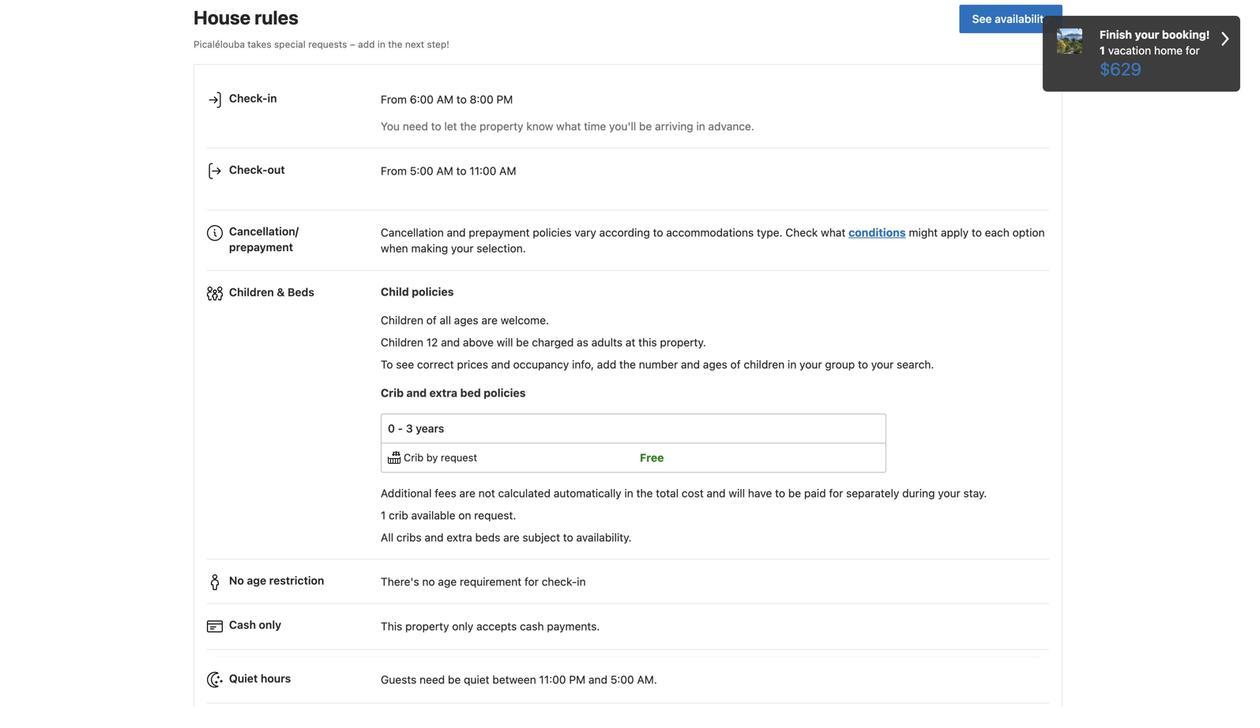 Task type: vqa. For each thing, say whether or not it's contained in the screenshot.
automatically
yes



Task type: describe. For each thing, give the bounding box(es) containing it.
home
[[1154, 44, 1183, 57]]

separately
[[846, 487, 899, 500]]

picalélouba takes special requests – add in the next step!
[[194, 39, 449, 50]]

from for from 6:00 am to 8:00 pm
[[381, 93, 407, 106]]

0 vertical spatial property
[[480, 120, 523, 133]]

in right children
[[788, 358, 797, 371]]

$629
[[1100, 58, 1141, 79]]

in down the 'takes'
[[267, 92, 277, 105]]

welcome.
[[501, 314, 549, 327]]

you need to let the property know what time you'll be arriving in advance.
[[381, 120, 754, 133]]

and right the cost
[[707, 487, 726, 500]]

2 vertical spatial are
[[503, 531, 519, 544]]

11:00
[[539, 673, 566, 686]]

11:00 am
[[469, 164, 516, 177]]

in right arriving
[[696, 120, 705, 133]]

bed
[[460, 386, 481, 399]]

to
[[381, 358, 393, 371]]

to right the have
[[775, 487, 785, 500]]

your inside finish your booking! 1 vacation home for $629
[[1135, 28, 1159, 41]]

no
[[422, 575, 435, 588]]

see
[[972, 12, 992, 25]]

children for children & beds
[[229, 285, 274, 299]]

1 horizontal spatial only
[[452, 620, 473, 633]]

conditions
[[849, 226, 906, 239]]

5:00 am
[[410, 164, 453, 177]]

-
[[398, 422, 403, 435]]

rightchevron image
[[1221, 27, 1229, 51]]

1 horizontal spatial will
[[729, 487, 745, 500]]

crib and extra bed policies
[[381, 386, 526, 399]]

be right you'll
[[639, 120, 652, 133]]

1 horizontal spatial of
[[730, 358, 741, 371]]

there's
[[381, 575, 419, 588]]

selection.
[[477, 242, 526, 255]]

and right prices at the left of page
[[491, 358, 510, 371]]

children for children 12 and above will be charged as adults at this property.
[[381, 336, 423, 349]]

making
[[411, 242, 448, 255]]

option
[[1012, 226, 1045, 239]]

conditions link
[[849, 226, 906, 239]]

crib for crib and extra bed policies
[[381, 386, 404, 399]]

check- for out
[[229, 163, 267, 176]]

no
[[229, 574, 244, 587]]

not
[[478, 487, 495, 500]]

group
[[825, 358, 855, 371]]

from 5:00 am to 11:00 am
[[381, 164, 516, 177]]

check- for in
[[229, 92, 267, 105]]

booking!
[[1162, 28, 1210, 41]]

search.
[[897, 358, 934, 371]]

years
[[416, 422, 444, 435]]

the right let
[[460, 120, 477, 133]]

check
[[785, 226, 818, 239]]

0 horizontal spatial of
[[426, 314, 437, 327]]

0 vertical spatial are
[[481, 314, 498, 327]]

see availability button
[[959, 5, 1062, 33]]

the left total
[[636, 487, 653, 500]]

special
[[274, 39, 306, 50]]

see availability
[[972, 12, 1050, 25]]

to right according
[[653, 226, 663, 239]]

0 vertical spatial will
[[497, 336, 513, 349]]

1 horizontal spatial for
[[829, 487, 843, 500]]

arriving
[[655, 120, 693, 133]]

crib
[[389, 509, 408, 522]]

for inside finish your booking! 1 vacation home for $629
[[1186, 44, 1200, 57]]

accepts
[[476, 620, 517, 633]]

requirement
[[460, 575, 521, 588]]

0 horizontal spatial ages
[[454, 314, 478, 327]]

might
[[909, 226, 938, 239]]

your inside might apply to each option when making your selection.
[[451, 242, 474, 255]]

cancellation/
[[229, 225, 299, 238]]

cost
[[682, 487, 704, 500]]

as
[[577, 336, 588, 349]]

this
[[381, 620, 402, 633]]

might apply to each option when making your selection.
[[381, 226, 1045, 255]]

your left group
[[799, 358, 822, 371]]

accommodations
[[666, 226, 754, 239]]

1 horizontal spatial add
[[597, 358, 616, 371]]

cribs
[[396, 531, 422, 544]]

all cribs and extra beds are subject to availability.
[[381, 531, 632, 544]]

your left stay.
[[938, 487, 960, 500]]

there's no age requirement for check-in
[[381, 575, 586, 588]]

pm
[[569, 673, 585, 686]]

next
[[405, 39, 424, 50]]

children for children of all ages are welcome.
[[381, 314, 423, 327]]

and right 12
[[441, 336, 460, 349]]

3
[[406, 422, 413, 435]]

additional
[[381, 487, 432, 500]]

1 vertical spatial what
[[821, 226, 846, 239]]

see
[[396, 358, 414, 371]]

the down at
[[619, 358, 636, 371]]

0 horizontal spatial only
[[259, 618, 281, 631]]

house
[[194, 6, 251, 28]]

need for guests
[[419, 673, 445, 686]]

child
[[381, 285, 409, 298]]

number
[[639, 358, 678, 371]]

check-
[[542, 575, 577, 588]]

0 horizontal spatial 1
[[381, 509, 386, 522]]

this
[[638, 336, 657, 349]]

1 vertical spatial ages
[[703, 358, 727, 371]]

to right 5:00 am
[[456, 164, 466, 177]]

0 vertical spatial policies
[[533, 226, 572, 239]]

from for from 5:00 am to 11:00 am
[[381, 164, 407, 177]]

children
[[744, 358, 785, 371]]

correct
[[417, 358, 454, 371]]

occupancy
[[513, 358, 569, 371]]

1 horizontal spatial age
[[438, 575, 457, 588]]

1 inside finish your booking! 1 vacation home for $629
[[1100, 44, 1105, 57]]

let
[[444, 120, 457, 133]]



Task type: locate. For each thing, give the bounding box(es) containing it.
beds
[[475, 531, 500, 544]]

hours
[[261, 672, 291, 685]]

from left 5:00 am
[[381, 164, 407, 177]]

your left search.
[[871, 358, 894, 371]]

2 vertical spatial for
[[524, 575, 539, 588]]

0 horizontal spatial what
[[556, 120, 581, 133]]

automatically
[[554, 487, 621, 500]]

no age restriction
[[229, 574, 324, 587]]

1 horizontal spatial are
[[481, 314, 498, 327]]

to up let
[[456, 93, 467, 106]]

0 vertical spatial prepayment
[[469, 226, 530, 239]]

0 vertical spatial what
[[556, 120, 581, 133]]

0 vertical spatial of
[[426, 314, 437, 327]]

ages right all
[[454, 314, 478, 327]]

policies up all
[[412, 285, 454, 298]]

crib by request
[[404, 451, 477, 463]]

extra left bed
[[429, 386, 457, 399]]

finish your booking! 1 vacation home for $629
[[1100, 28, 1210, 79]]

0
[[388, 422, 395, 435]]

1 check- from the top
[[229, 92, 267, 105]]

apply
[[941, 226, 969, 239]]

1 down the finish at right top
[[1100, 44, 1105, 57]]

to right group
[[858, 358, 868, 371]]

beds
[[288, 285, 314, 299]]

picalélouba
[[194, 39, 245, 50]]

1 horizontal spatial policies
[[484, 386, 526, 399]]

charged
[[532, 336, 574, 349]]

request.
[[474, 509, 516, 522]]

1
[[1100, 44, 1105, 57], [381, 509, 386, 522]]

age right 'no' on the bottom left of the page
[[438, 575, 457, 588]]

are up above
[[481, 314, 498, 327]]

and up the making
[[447, 226, 466, 239]]

guests
[[381, 673, 417, 686]]

the
[[388, 39, 402, 50], [460, 120, 477, 133], [619, 358, 636, 371], [636, 487, 653, 500]]

in right –
[[377, 39, 385, 50]]

subject
[[522, 531, 560, 544]]

2 vertical spatial policies
[[484, 386, 526, 399]]

your
[[1135, 28, 1159, 41], [451, 242, 474, 255], [799, 358, 822, 371], [871, 358, 894, 371], [938, 487, 960, 500]]

prepayment inside cancellation/ prepayment
[[229, 241, 293, 254]]

to left each
[[972, 226, 982, 239]]

for
[[1186, 44, 1200, 57], [829, 487, 843, 500], [524, 575, 539, 588]]

stay.
[[963, 487, 987, 500]]

for left check-
[[524, 575, 539, 588]]

1 vertical spatial 1
[[381, 509, 386, 522]]

add right –
[[358, 39, 375, 50]]

check- down the 'takes'
[[229, 92, 267, 105]]

0 horizontal spatial property
[[405, 620, 449, 633]]

1 vertical spatial add
[[597, 358, 616, 371]]

your right the making
[[451, 242, 474, 255]]

cash
[[520, 620, 544, 633]]

0 horizontal spatial add
[[358, 39, 375, 50]]

are right the beds in the bottom of the page
[[503, 531, 519, 544]]

of left all
[[426, 314, 437, 327]]

vary
[[575, 226, 596, 239]]

have
[[748, 487, 772, 500]]

1 vertical spatial for
[[829, 487, 843, 500]]

to right subject
[[563, 531, 573, 544]]

your up "vacation"
[[1135, 28, 1159, 41]]

0 horizontal spatial will
[[497, 336, 513, 349]]

will right above
[[497, 336, 513, 349]]

rules
[[255, 6, 298, 28]]

and right 'pm'
[[588, 673, 607, 686]]

2 horizontal spatial policies
[[533, 226, 572, 239]]

from
[[381, 93, 407, 106], [381, 164, 407, 177]]

1 horizontal spatial ages
[[703, 358, 727, 371]]

1 crib available on request.
[[381, 509, 516, 522]]

add down adults
[[597, 358, 616, 371]]

1 vertical spatial property
[[405, 620, 449, 633]]

quiet
[[229, 672, 258, 685]]

to inside might apply to each option when making your selection.
[[972, 226, 982, 239]]

children of all ages are welcome.
[[381, 314, 549, 327]]

for right paid
[[829, 487, 843, 500]]

0 horizontal spatial policies
[[412, 285, 454, 298]]

and down see
[[406, 386, 427, 399]]

in left total
[[624, 487, 633, 500]]

2 vertical spatial children
[[381, 336, 423, 349]]

1 vertical spatial children
[[381, 314, 423, 327]]

0 vertical spatial 1
[[1100, 44, 1105, 57]]

2 horizontal spatial are
[[503, 531, 519, 544]]

type.
[[757, 226, 782, 239]]

cancellation
[[381, 226, 444, 239]]

cancellation/ prepayment
[[229, 225, 299, 254]]

need for you
[[403, 120, 428, 133]]

and down available at the left bottom of page
[[425, 531, 444, 544]]

all
[[440, 314, 451, 327]]

finish
[[1100, 28, 1132, 41]]

fees
[[435, 487, 456, 500]]

0 vertical spatial ages
[[454, 314, 478, 327]]

to left let
[[431, 120, 441, 133]]

1 horizontal spatial prepayment
[[469, 226, 530, 239]]

child policies
[[381, 285, 454, 298]]

quiet hours
[[229, 672, 291, 685]]

policies left vary
[[533, 226, 572, 239]]

the left next
[[388, 39, 402, 50]]

0 - 3 years
[[388, 422, 444, 435]]

1 vertical spatial policies
[[412, 285, 454, 298]]

be left paid
[[788, 487, 801, 500]]

crib for crib by request
[[404, 451, 424, 463]]

0 vertical spatial for
[[1186, 44, 1200, 57]]

be left quiet
[[448, 673, 461, 686]]

prepayment down cancellation/
[[229, 241, 293, 254]]

and down property.
[[681, 358, 700, 371]]

prepayment up selection.
[[469, 226, 530, 239]]

0 horizontal spatial age
[[247, 574, 266, 587]]

1 vertical spatial prepayment
[[229, 241, 293, 254]]

what left time on the top left of the page
[[556, 120, 581, 133]]

free
[[640, 451, 664, 464]]

policies right bed
[[484, 386, 526, 399]]

above
[[463, 336, 494, 349]]

children up see
[[381, 336, 423, 349]]

12
[[426, 336, 438, 349]]

1 vertical spatial of
[[730, 358, 741, 371]]

1 horizontal spatial what
[[821, 226, 846, 239]]

ages down property.
[[703, 358, 727, 371]]

on
[[458, 509, 471, 522]]

of left children
[[730, 358, 741, 371]]

from 6:00 am to 8:00 pm
[[381, 93, 513, 106]]

1 vertical spatial extra
[[447, 531, 472, 544]]

children left & at the top
[[229, 285, 274, 299]]

calculated
[[498, 487, 551, 500]]

1 vertical spatial from
[[381, 164, 407, 177]]

are left the 'not'
[[459, 487, 475, 500]]

need right you
[[403, 120, 428, 133]]

crib down to
[[381, 386, 404, 399]]

0 vertical spatial extra
[[429, 386, 457, 399]]

for down "booking!"
[[1186, 44, 1200, 57]]

from up you
[[381, 93, 407, 106]]

be down welcome.
[[516, 336, 529, 349]]

prices
[[457, 358, 488, 371]]

what right check
[[821, 226, 846, 239]]

in
[[377, 39, 385, 50], [267, 92, 277, 105], [696, 120, 705, 133], [788, 358, 797, 371], [624, 487, 633, 500], [577, 575, 586, 588]]

you
[[381, 120, 400, 133]]

available
[[411, 509, 455, 522]]

quiet
[[464, 673, 489, 686]]

children down child
[[381, 314, 423, 327]]

0 vertical spatial check-
[[229, 92, 267, 105]]

0 vertical spatial children
[[229, 285, 274, 299]]

1 vertical spatial crib
[[404, 451, 424, 463]]

1 from from the top
[[381, 93, 407, 106]]

children 12 and above will be charged as adults at this property.
[[381, 336, 706, 349]]

am.
[[637, 673, 657, 686]]

only right cash
[[259, 618, 281, 631]]

1 horizontal spatial property
[[480, 120, 523, 133]]

info,
[[572, 358, 594, 371]]

0 horizontal spatial are
[[459, 487, 475, 500]]

0 vertical spatial add
[[358, 39, 375, 50]]

be
[[639, 120, 652, 133], [516, 336, 529, 349], [788, 487, 801, 500], [448, 673, 461, 686]]

by
[[426, 451, 438, 463]]

2 from from the top
[[381, 164, 407, 177]]

guests need be quiet between 11:00 pm and 5:00 am.
[[381, 673, 657, 686]]

1 vertical spatial are
[[459, 487, 475, 500]]

in up payments.
[[577, 575, 586, 588]]

property down 8:00 pm
[[480, 120, 523, 133]]

only
[[259, 618, 281, 631], [452, 620, 473, 633]]

0 vertical spatial crib
[[381, 386, 404, 399]]

property right the this
[[405, 620, 449, 633]]

0 horizontal spatial for
[[524, 575, 539, 588]]

out
[[267, 163, 285, 176]]

1 vertical spatial check-
[[229, 163, 267, 176]]

5:00
[[610, 673, 634, 686]]

2 horizontal spatial for
[[1186, 44, 1200, 57]]

need right guests on the left bottom of page
[[419, 673, 445, 686]]

8:00 pm
[[470, 93, 513, 106]]

you'll
[[609, 120, 636, 133]]

advance.
[[708, 120, 754, 133]]

availability.
[[576, 531, 632, 544]]

adults
[[591, 336, 623, 349]]

takes
[[247, 39, 271, 50]]

what
[[556, 120, 581, 133], [821, 226, 846, 239]]

policies
[[533, 226, 572, 239], [412, 285, 454, 298], [484, 386, 526, 399]]

0 horizontal spatial prepayment
[[229, 241, 293, 254]]

and
[[447, 226, 466, 239], [441, 336, 460, 349], [491, 358, 510, 371], [681, 358, 700, 371], [406, 386, 427, 399], [707, 487, 726, 500], [425, 531, 444, 544], [588, 673, 607, 686]]

age right no
[[247, 574, 266, 587]]

cash
[[229, 618, 256, 631]]

each
[[985, 226, 1009, 239]]

check- up cancellation/
[[229, 163, 267, 176]]

payments.
[[547, 620, 600, 633]]

need
[[403, 120, 428, 133], [419, 673, 445, 686]]

requests
[[308, 39, 347, 50]]

crib left by
[[404, 451, 424, 463]]

this property only accepts cash payments.
[[381, 620, 600, 633]]

2 check- from the top
[[229, 163, 267, 176]]

1 vertical spatial will
[[729, 487, 745, 500]]

extra
[[429, 386, 457, 399], [447, 531, 472, 544]]

when
[[381, 242, 408, 255]]

will left the have
[[729, 487, 745, 500]]

check-in
[[229, 92, 277, 105]]

to see correct prices and occupancy info, add the number and ages of children in your group to your search.
[[381, 358, 934, 371]]

0 vertical spatial from
[[381, 93, 407, 106]]

1 horizontal spatial 1
[[1100, 44, 1105, 57]]

between
[[492, 673, 536, 686]]

0 vertical spatial need
[[403, 120, 428, 133]]

1 left crib
[[381, 509, 386, 522]]

1 vertical spatial need
[[419, 673, 445, 686]]

all
[[381, 531, 393, 544]]

only left accepts
[[452, 620, 473, 633]]

restriction
[[269, 574, 324, 587]]

extra down on
[[447, 531, 472, 544]]



